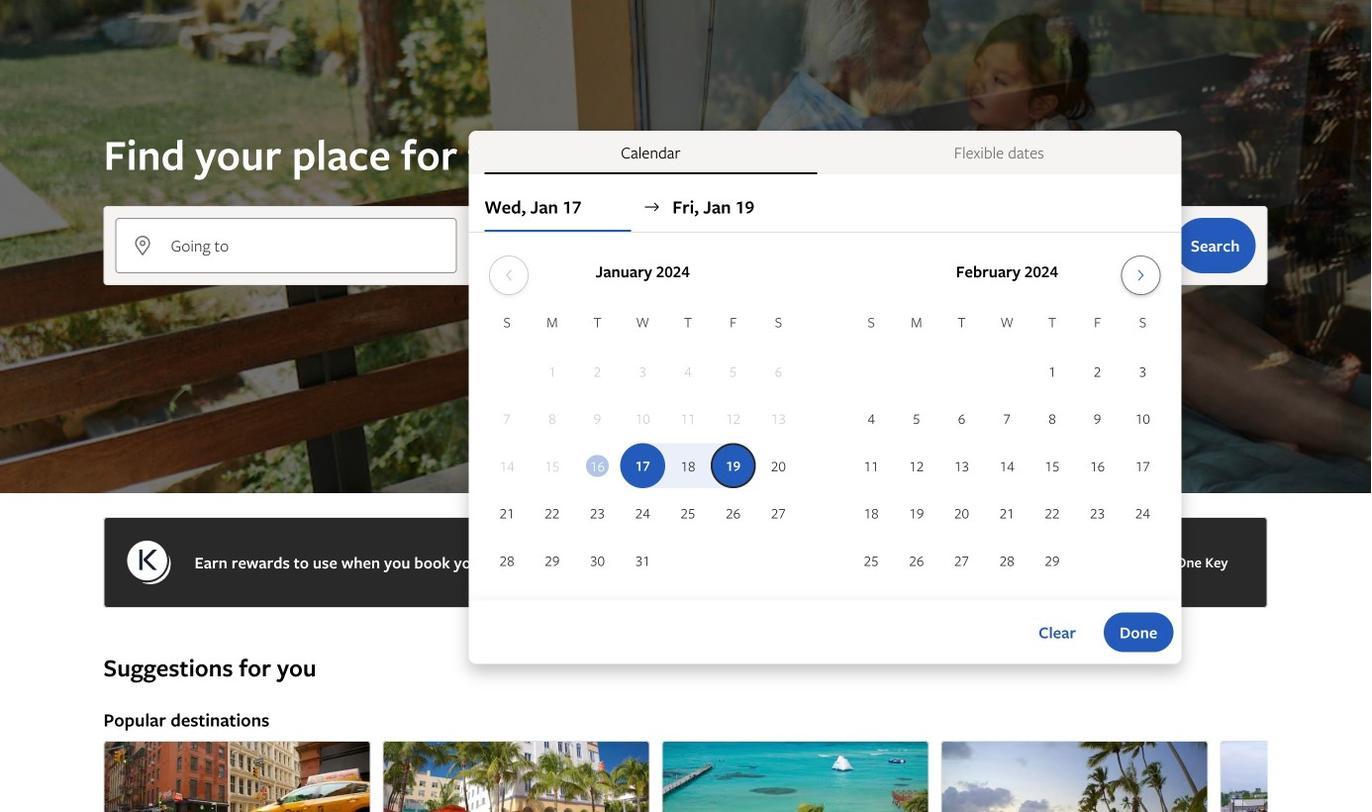 Task type: vqa. For each thing, say whether or not it's contained in the screenshot.
the "See all rooms and beds details"
no



Task type: locate. For each thing, give the bounding box(es) containing it.
atlantic city aquarium which includes a marina, boating and a coastal town image
[[1220, 741, 1372, 812]]

tab list
[[469, 131, 1182, 174]]

application
[[485, 248, 1166, 585]]

previous month image
[[497, 267, 521, 283]]

next month image
[[1130, 267, 1153, 283]]

tab list inside wizard region
[[469, 131, 1182, 174]]



Task type: describe. For each thing, give the bounding box(es) containing it.
miami beach featuring a city and street scenes image
[[383, 741, 650, 812]]

today element
[[586, 455, 609, 477]]

application inside wizard region
[[485, 248, 1166, 585]]

january 2024 element
[[485, 311, 801, 585]]

february 2024 element
[[849, 311, 1166, 585]]

bayahibe beach featuring a beach, a sunset and tropical scenes image
[[941, 741, 1209, 812]]

cancun which includes a sandy beach, landscape views and general coastal views image
[[662, 741, 929, 812]]

wizard region
[[0, 0, 1372, 664]]

directional image
[[643, 198, 661, 216]]

recently viewed region
[[92, 620, 1280, 652]]

soho - tribeca which includes street scenes and a city image
[[103, 741, 371, 812]]



